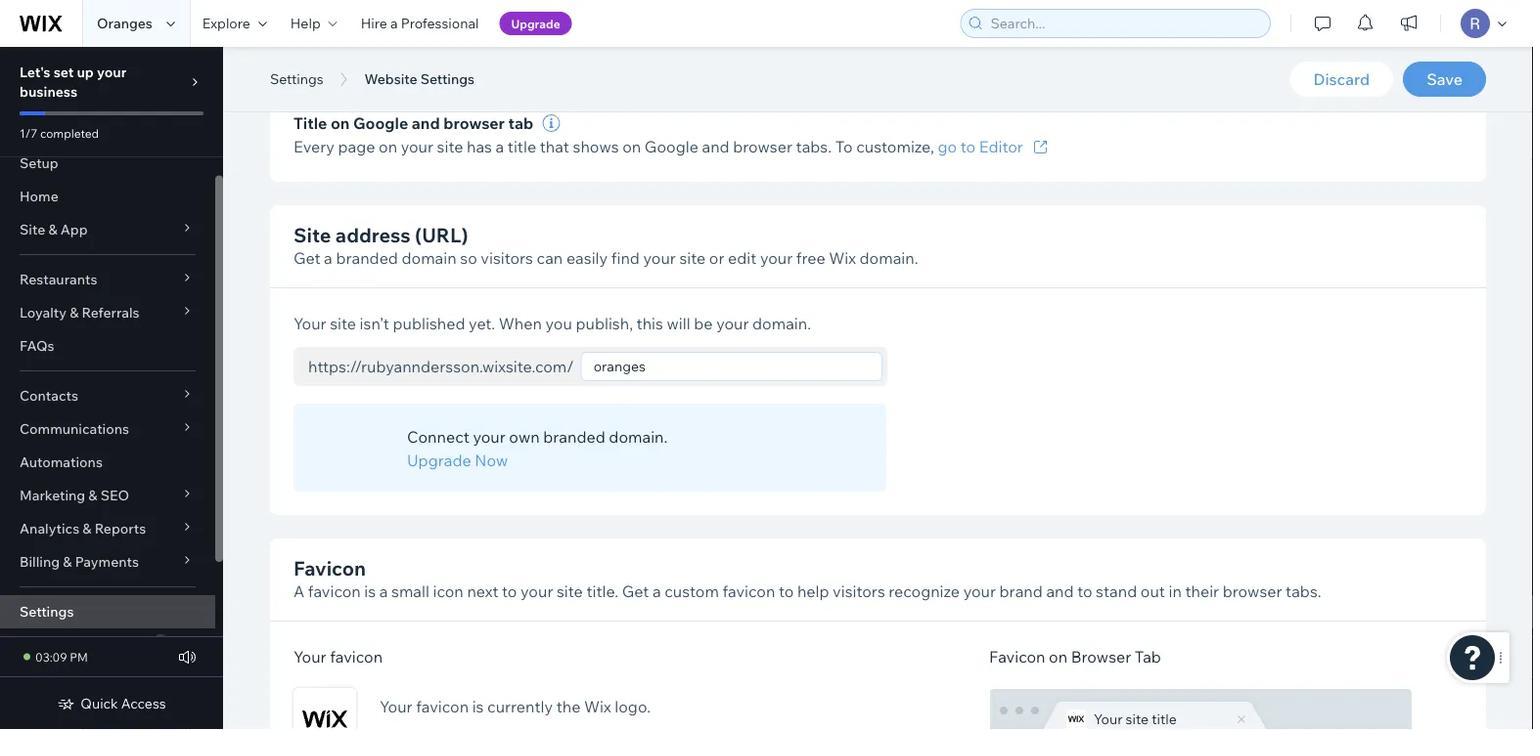 Task type: vqa. For each thing, say whether or not it's contained in the screenshot.
icon
yes



Task type: locate. For each thing, give the bounding box(es) containing it.
0 horizontal spatial get
[[294, 249, 320, 268]]

to right next
[[502, 582, 517, 602]]

shows right that
[[573, 137, 619, 157]]

1 horizontal spatial wix
[[829, 249, 856, 268]]

2 horizontal spatial settings
[[420, 70, 475, 88]]

now
[[475, 451, 508, 471]]

and inside favicon a favicon is a small icon next to your site title. get a custom favicon to help visitors recognize your brand and to stand out in their browser tabs.
[[1046, 582, 1074, 602]]

site
[[20, 221, 45, 238], [294, 223, 331, 247]]

your down title on google and browser tab
[[401, 137, 433, 157]]

favicon a favicon is a small icon next to your site title. get a custom favicon to help visitors recognize your brand and to stand out in their browser tabs.
[[294, 556, 1321, 602]]

hire a professional link
[[349, 0, 491, 47]]

your up now
[[473, 428, 506, 447]]

browser down go to the editor
[[733, 137, 792, 157]]

your site name shows on your dashboard and my sites page. it's also used in search results. to manage your website title for seo,
[[675, 29, 1462, 64]]

go to the editor link
[[710, 47, 832, 65]]

2 horizontal spatial domain.
[[860, 249, 918, 268]]

discard button
[[1290, 62, 1393, 97]]

explore
[[202, 15, 250, 32]]

your down browser
[[1094, 711, 1123, 728]]

favicon up the "a" at the left bottom of the page
[[294, 556, 366, 581]]

2 horizontal spatial browser
[[1223, 582, 1282, 602]]

your
[[835, 29, 863, 46], [1331, 29, 1359, 46], [97, 64, 126, 81], [401, 137, 433, 157], [643, 249, 676, 268], [760, 249, 793, 268], [716, 314, 749, 334], [473, 428, 506, 447], [521, 582, 553, 602], [963, 582, 996, 602]]

(url)
[[415, 223, 468, 247]]

branded
[[336, 249, 398, 268], [543, 428, 605, 447]]

1 horizontal spatial browser
[[733, 137, 792, 157]]

0 horizontal spatial the
[[556, 697, 581, 717]]

name
[[733, 29, 769, 46]]

domain.
[[860, 249, 918, 268], [752, 314, 811, 334], [609, 428, 668, 447]]

to left customize, at right
[[835, 137, 853, 157]]

0 horizontal spatial settings
[[20, 604, 74, 621]]

every page on your site has a title that shows on google and browser tabs.
[[294, 137, 835, 157]]

0 horizontal spatial visitors
[[481, 249, 533, 268]]

go right seo,
[[710, 47, 727, 64]]

and left the my
[[940, 29, 964, 46]]

settings up title
[[270, 70, 323, 88]]

1 horizontal spatial title
[[1152, 711, 1177, 728]]

in right out
[[1169, 582, 1182, 602]]

branded right own
[[543, 428, 605, 447]]

site left or
[[679, 249, 706, 268]]

1 horizontal spatial shows
[[772, 29, 812, 46]]

favicon for favicon on browser tab
[[989, 648, 1045, 667]]

to
[[730, 47, 743, 64], [961, 137, 976, 157], [502, 582, 517, 602], [779, 582, 794, 602], [1077, 582, 1092, 602]]

1 horizontal spatial settings
[[270, 70, 323, 88]]

tabs. inside favicon a favicon is a small icon next to your site title. get a custom favicon to help visitors recognize your brand and to stand out in their browser tabs.
[[1286, 582, 1321, 602]]

to right results.
[[1257, 29, 1273, 46]]

upgrade inside the connect your own branded domain. upgrade now
[[407, 451, 471, 471]]

faqs
[[20, 338, 54, 355]]

icon
[[433, 582, 464, 602]]

1 vertical spatial title
[[508, 137, 536, 157]]

upgrade down 'connect'
[[407, 451, 471, 471]]

1 horizontal spatial get
[[622, 582, 649, 602]]

is left small
[[364, 582, 376, 602]]

https://rubyanndersson.wixsite.com/
[[308, 357, 574, 377]]

your down the "a" at the left bottom of the page
[[294, 648, 326, 667]]

get
[[294, 249, 320, 268], [622, 582, 649, 602]]

1 vertical spatial branded
[[543, 428, 605, 447]]

on
[[815, 29, 831, 46], [331, 113, 350, 133], [379, 137, 397, 157], [622, 137, 641, 157], [1049, 648, 1068, 667]]

your right find
[[643, 249, 676, 268]]

in
[[1148, 29, 1160, 46], [1169, 582, 1182, 602]]

every
[[294, 137, 334, 157]]

browser right the their
[[1223, 582, 1282, 602]]

0 horizontal spatial go
[[710, 47, 727, 64]]

the
[[746, 47, 767, 64], [556, 697, 581, 717]]

go right customize, at right
[[938, 137, 957, 157]]

0 vertical spatial browser
[[444, 113, 505, 133]]

stand
[[1096, 582, 1137, 602]]

1 horizontal spatial tabs.
[[1286, 582, 1321, 602]]

edit
[[728, 249, 757, 268]]

tab
[[508, 113, 534, 133]]

to right customize, at right
[[961, 137, 976, 157]]

1 horizontal spatial go
[[938, 137, 957, 157]]

0 vertical spatial get
[[294, 249, 320, 268]]

0 vertical spatial upgrade
[[511, 16, 560, 31]]

a
[[390, 15, 398, 32], [496, 137, 504, 157], [324, 249, 332, 268], [379, 582, 388, 602], [653, 582, 661, 602]]

your right up
[[97, 64, 126, 81]]

title on google and browser tab
[[294, 113, 534, 133]]

1 horizontal spatial the
[[746, 47, 767, 64]]

2 horizontal spatial title
[[1415, 29, 1440, 46]]

visitors
[[481, 249, 533, 268], [833, 582, 885, 602]]

your right be
[[716, 314, 749, 334]]

0 vertical spatial wix
[[829, 249, 856, 268]]

1 horizontal spatial domain.
[[752, 314, 811, 334]]

2 vertical spatial domain.
[[609, 428, 668, 447]]

1 vertical spatial favicon
[[989, 648, 1045, 667]]

the right currently
[[556, 697, 581, 717]]

a inside site address (url) get a branded domain so visitors can easily find your site or edit your free wix domain.
[[324, 249, 332, 268]]

your inside 'your site name shows on your dashboard and my sites page. it's also used in search results. to manage your website title for seo,'
[[675, 29, 704, 46]]

0 vertical spatial branded
[[336, 249, 398, 268]]

also
[[1085, 29, 1111, 46]]

site left title.
[[557, 582, 583, 602]]

site left isn't
[[330, 314, 356, 334]]

& inside 'dropdown button'
[[48, 221, 57, 238]]

your inside the connect your own branded domain. upgrade now
[[473, 428, 506, 447]]

favicon inside favicon a favicon is a small icon next to your site title. get a custom favicon to help visitors recognize your brand and to stand out in their browser tabs.
[[294, 556, 366, 581]]

1 horizontal spatial is
[[472, 697, 484, 717]]

google down seo,
[[645, 137, 698, 157]]

visitors right help
[[833, 582, 885, 602]]

your
[[675, 29, 704, 46], [294, 314, 326, 334], [294, 648, 326, 667], [380, 697, 412, 717], [1094, 711, 1123, 728]]

your down "your favicon"
[[380, 697, 412, 717]]

site left "address"
[[294, 223, 331, 247]]

browser
[[1071, 648, 1131, 667]]

google
[[353, 113, 408, 133], [645, 137, 698, 157]]

1 vertical spatial shows
[[573, 137, 619, 157]]

upgrade button
[[499, 12, 572, 35]]

0 horizontal spatial in
[[1148, 29, 1160, 46]]

own
[[509, 428, 540, 447]]

0 horizontal spatial favicon
[[294, 556, 366, 581]]

on up go to the editor link
[[815, 29, 831, 46]]

site down tab
[[1126, 711, 1149, 728]]

sites
[[990, 29, 1022, 46]]

to inside 'your site name shows on your dashboard and my sites page. it's also used in search results. to manage your website title for seo,'
[[1257, 29, 1273, 46]]

1 horizontal spatial site
[[294, 223, 331, 247]]

in inside 'your site name shows on your dashboard and my sites page. it's also used in search results. to manage your website title for seo,'
[[1148, 29, 1160, 46]]

recognize
[[889, 582, 960, 602]]

0 vertical spatial editor
[[770, 47, 809, 64]]

Search... field
[[985, 10, 1264, 37]]

1 horizontal spatial to
[[1257, 29, 1273, 46]]

0 horizontal spatial to
[[835, 137, 853, 157]]

0 vertical spatial shows
[[772, 29, 812, 46]]

wix right 'free'
[[829, 249, 856, 268]]

0 horizontal spatial is
[[364, 582, 376, 602]]

& for marketing
[[88, 487, 97, 504]]

on inside 'your site name shows on your dashboard and my sites page. it's also used in search results. to manage your website title for seo,'
[[815, 29, 831, 46]]

visitors inside favicon a favicon is a small icon next to your site title. get a custom favicon to help visitors recognize your brand and to stand out in their browser tabs.
[[833, 582, 885, 602]]

0 vertical spatial title
[[1415, 29, 1440, 46]]

the down name
[[746, 47, 767, 64]]

upgrade inside button
[[511, 16, 560, 31]]

0 horizontal spatial google
[[353, 113, 408, 133]]

go for go to the editor
[[710, 47, 727, 64]]

& left app
[[48, 221, 57, 238]]

1 vertical spatial wix
[[584, 697, 611, 717]]

results.
[[1208, 29, 1254, 46]]

1 horizontal spatial branded
[[543, 428, 605, 447]]

google up page at the left top of page
[[353, 113, 408, 133]]

settings up 03:09
[[20, 604, 74, 621]]

0 vertical spatial favicon
[[294, 556, 366, 581]]

visitors right so
[[481, 249, 533, 268]]

website settings button
[[355, 65, 484, 94]]

isn't
[[360, 314, 389, 334]]

favicon
[[294, 556, 366, 581], [989, 648, 1045, 667]]

upgrade right professional
[[511, 16, 560, 31]]

in right used
[[1148, 29, 1160, 46]]

site left name
[[707, 29, 730, 46]]

your site title
[[1094, 711, 1177, 728]]

title
[[1415, 29, 1440, 46], [508, 137, 536, 157], [1152, 711, 1177, 728]]

can
[[537, 249, 563, 268]]

settings for settings link
[[20, 604, 74, 621]]

2 vertical spatial browser
[[1223, 582, 1282, 602]]

home link
[[0, 180, 215, 213]]

your up seo,
[[675, 29, 704, 46]]

1 horizontal spatial upgrade
[[511, 16, 560, 31]]

and
[[940, 29, 964, 46], [412, 113, 440, 133], [702, 137, 730, 157], [1046, 582, 1074, 602]]

1 vertical spatial in
[[1169, 582, 1182, 602]]

0 horizontal spatial shows
[[573, 137, 619, 157]]

on left browser
[[1049, 648, 1068, 667]]

1/7
[[20, 126, 37, 140]]

& inside popup button
[[88, 487, 97, 504]]

is left currently
[[472, 697, 484, 717]]

0 horizontal spatial site
[[20, 221, 45, 238]]

None field
[[300, 29, 639, 63], [588, 353, 876, 381], [300, 29, 639, 63], [588, 353, 876, 381]]

1 vertical spatial upgrade
[[407, 451, 471, 471]]

settings inside "sidebar" element
[[20, 604, 74, 621]]

loyalty & referrals
[[20, 304, 140, 321]]

0 vertical spatial to
[[1257, 29, 1273, 46]]

0 horizontal spatial upgrade
[[407, 451, 471, 471]]

0 vertical spatial is
[[364, 582, 376, 602]]

0 vertical spatial the
[[746, 47, 767, 64]]

domain
[[402, 249, 457, 268]]

custom
[[665, 582, 719, 602]]

0 horizontal spatial domain.
[[609, 428, 668, 447]]

browser
[[444, 113, 505, 133], [733, 137, 792, 157], [1223, 582, 1282, 602]]

settings
[[270, 70, 323, 88], [420, 70, 475, 88], [20, 604, 74, 621]]

used
[[1114, 29, 1145, 46]]

03:09 pm
[[35, 650, 88, 665]]

1 vertical spatial tabs.
[[1286, 582, 1321, 602]]

0 horizontal spatial wix
[[584, 697, 611, 717]]

1 vertical spatial get
[[622, 582, 649, 602]]

to left help
[[779, 582, 794, 602]]

loyalty & referrals button
[[0, 296, 215, 330]]

analytics & reports button
[[0, 513, 215, 546]]

2 vertical spatial title
[[1152, 711, 1177, 728]]

1 vertical spatial go
[[938, 137, 957, 157]]

& left the reports
[[83, 521, 92, 538]]

to customize,
[[835, 137, 938, 157]]

shows up go to the editor link
[[772, 29, 812, 46]]

your for your site name shows on your dashboard and my sites page. it's also used in search results. to manage your website title for seo,
[[675, 29, 704, 46]]

branded down "address"
[[336, 249, 398, 268]]

1 vertical spatial visitors
[[833, 582, 885, 602]]

free
[[796, 249, 825, 268]]

0 vertical spatial tabs.
[[796, 137, 832, 157]]

1 vertical spatial domain.
[[752, 314, 811, 334]]

on up page at the left top of page
[[331, 113, 350, 133]]

0 horizontal spatial branded
[[336, 249, 398, 268]]

1 horizontal spatial google
[[645, 137, 698, 157]]

1 horizontal spatial favicon
[[989, 648, 1045, 667]]

0 vertical spatial google
[[353, 113, 408, 133]]

reports
[[95, 521, 146, 538]]

quick access
[[81, 696, 166, 713]]

site down home
[[20, 221, 45, 238]]

03:09
[[35, 650, 67, 665]]

1 vertical spatial editor
[[979, 137, 1023, 157]]

let's set up your business
[[20, 64, 126, 100]]

0 vertical spatial go
[[710, 47, 727, 64]]

browser up has
[[444, 113, 505, 133]]

& right billing
[[63, 554, 72, 571]]

0 vertical spatial visitors
[[481, 249, 533, 268]]

published
[[393, 314, 465, 334]]

0 horizontal spatial title
[[508, 137, 536, 157]]

is inside favicon a favicon is a small icon next to your site title. get a custom favicon to help visitors recognize your brand and to stand out in their browser tabs.
[[364, 582, 376, 602]]

and inside 'your site name shows on your dashboard and my sites page. it's also used in search results. to manage your website title for seo,'
[[940, 29, 964, 46]]

& right loyalty
[[70, 304, 79, 321]]

favicon for favicon a favicon is a small icon next to your site title. get a custom favicon to help visitors recognize your brand and to stand out in their browser tabs.
[[294, 556, 366, 581]]

favicon down brand
[[989, 648, 1045, 667]]

and down seo,
[[702, 137, 730, 157]]

site inside 'dropdown button'
[[20, 221, 45, 238]]

save
[[1427, 69, 1463, 89]]

0 vertical spatial in
[[1148, 29, 1160, 46]]

1 horizontal spatial visitors
[[833, 582, 885, 602]]

& for site
[[48, 221, 57, 238]]

0 vertical spatial domain.
[[860, 249, 918, 268]]

billing & payments button
[[0, 546, 215, 579]]

& left seo
[[88, 487, 97, 504]]

wix left logo.
[[584, 697, 611, 717]]

settings up title on google and browser tab
[[420, 70, 475, 88]]

your left isn't
[[294, 314, 326, 334]]

1 horizontal spatial in
[[1169, 582, 1182, 602]]

site inside site address (url) get a branded domain so visitors can easily find your site or edit your free wix domain.
[[294, 223, 331, 247]]

wix inside site address (url) get a branded domain so visitors can easily find your site or edit your free wix domain.
[[829, 249, 856, 268]]

1 vertical spatial is
[[472, 697, 484, 717]]

site address (url) get a branded domain so visitors can easily find your site or edit your free wix domain.
[[294, 223, 918, 268]]

and right brand
[[1046, 582, 1074, 602]]

1 vertical spatial browser
[[733, 137, 792, 157]]

& for loyalty
[[70, 304, 79, 321]]



Task type: describe. For each thing, give the bounding box(es) containing it.
on right page at the left top of page
[[379, 137, 397, 157]]

& for analytics
[[83, 521, 92, 538]]

1/7 completed
[[20, 126, 99, 140]]

site inside favicon a favicon is a small icon next to your site title. get a custom favicon to help visitors recognize your brand and to stand out in their browser tabs.
[[557, 582, 583, 602]]

site inside 'your site name shows on your dashboard and my sites page. it's also used in search results. to manage your website title for seo,'
[[707, 29, 730, 46]]

visitors inside site address (url) get a branded domain so visitors can easily find your site or edit your free wix domain.
[[481, 249, 533, 268]]

title.
[[586, 582, 619, 602]]

branded inside site address (url) get a branded domain so visitors can easily find your site or edit your free wix domain.
[[336, 249, 398, 268]]

this
[[637, 314, 663, 334]]

1 vertical spatial the
[[556, 697, 581, 717]]

0 horizontal spatial browser
[[444, 113, 505, 133]]

your left dashboard at the top of page
[[835, 29, 863, 46]]

be
[[694, 314, 713, 334]]

payments
[[75, 554, 139, 571]]

go to the editor
[[710, 47, 809, 64]]

help
[[797, 582, 829, 602]]

small
[[391, 582, 429, 602]]

page.
[[1025, 29, 1060, 46]]

analytics
[[20, 521, 79, 538]]

logo.
[[615, 697, 651, 717]]

site & app
[[20, 221, 88, 238]]

customize,
[[856, 137, 934, 157]]

go for go to editor
[[938, 137, 957, 157]]

my
[[967, 29, 987, 46]]

your right next
[[521, 582, 553, 602]]

on right that
[[622, 137, 641, 157]]

website
[[1362, 29, 1412, 46]]

site for &
[[20, 221, 45, 238]]

automations link
[[0, 446, 215, 479]]

your right edit
[[760, 249, 793, 268]]

branded inside the connect your own branded domain. upgrade now
[[543, 428, 605, 447]]

shows inside 'your site name shows on your dashboard and my sites page. it's also used in search results. to manage your website title for seo,'
[[772, 29, 812, 46]]

seo
[[100, 487, 129, 504]]

will
[[667, 314, 690, 334]]

your for your site isn't published yet. when you publish, this will be your domain.
[[294, 314, 326, 334]]

address
[[335, 223, 411, 247]]

site & app button
[[0, 213, 215, 247]]

in inside favicon a favicon is a small icon next to your site title. get a custom favicon to help visitors recognize your brand and to stand out in their browser tabs.
[[1169, 582, 1182, 602]]

connect
[[407, 428, 469, 447]]

business
[[20, 83, 77, 100]]

next
[[467, 582, 499, 602]]

website settings
[[365, 70, 475, 88]]

get inside site address (url) get a branded domain so visitors can easily find your site or edit your free wix domain.
[[294, 249, 320, 268]]

1 horizontal spatial editor
[[979, 137, 1023, 157]]

your inside let's set up your business
[[97, 64, 126, 81]]

your site isn't published yet. when you publish, this will be your domain.
[[294, 314, 811, 334]]

setup
[[20, 155, 58, 172]]

to left stand
[[1077, 582, 1092, 602]]

when
[[499, 314, 542, 334]]

brand
[[1000, 582, 1043, 602]]

site inside site address (url) get a branded domain so visitors can easily find your site or edit your free wix domain.
[[679, 249, 706, 268]]

page
[[338, 137, 375, 157]]

0 horizontal spatial tabs.
[[796, 137, 832, 157]]

that
[[540, 137, 569, 157]]

marketing & seo button
[[0, 479, 215, 513]]

currently
[[487, 697, 553, 717]]

manage
[[1276, 29, 1328, 46]]

0 horizontal spatial editor
[[770, 47, 809, 64]]

their
[[1185, 582, 1219, 602]]

website
[[365, 70, 417, 88]]

hire
[[361, 15, 387, 32]]

so
[[460, 249, 477, 268]]

domain. inside site address (url) get a branded domain so visitors can easily find your site or edit your free wix domain.
[[860, 249, 918, 268]]

marketing & seo
[[20, 487, 129, 504]]

your for your site title
[[1094, 711, 1123, 728]]

your favicon is currently the wix logo.
[[380, 697, 651, 717]]

for
[[1444, 29, 1462, 46]]

and down website settings button
[[412, 113, 440, 133]]

app
[[60, 221, 88, 238]]

pm
[[70, 650, 88, 665]]

your up discard
[[1331, 29, 1359, 46]]

your left brand
[[963, 582, 996, 602]]

get inside favicon a favicon is a small icon next to your site title. get a custom favicon to help visitors recognize your brand and to stand out in their browser tabs.
[[622, 582, 649, 602]]

1 vertical spatial google
[[645, 137, 698, 157]]

dashboard
[[866, 29, 936, 46]]

communications button
[[0, 413, 215, 446]]

restaurants
[[20, 271, 97, 288]]

setup link
[[0, 147, 215, 180]]

sidebar element
[[0, 47, 223, 731]]

access
[[121, 696, 166, 713]]

your for your favicon is currently the wix logo.
[[380, 697, 412, 717]]

your for your favicon
[[294, 648, 326, 667]]

title
[[294, 113, 327, 133]]

set
[[54, 64, 74, 81]]

seo,
[[675, 47, 707, 64]]

you
[[546, 314, 572, 334]]

loyalty
[[20, 304, 67, 321]]

find
[[611, 249, 640, 268]]

site left has
[[437, 137, 463, 157]]

& for billing
[[63, 554, 72, 571]]

1 vertical spatial to
[[835, 137, 853, 157]]

settings link
[[0, 596, 215, 629]]

referrals
[[82, 304, 140, 321]]

yet.
[[469, 314, 495, 334]]

tab
[[1135, 648, 1161, 667]]

domain. inside the connect your own branded domain. upgrade now
[[609, 428, 668, 447]]

contacts button
[[0, 380, 215, 413]]

professional
[[401, 15, 479, 32]]

billing
[[20, 554, 60, 571]]

faqs link
[[0, 330, 215, 363]]

up
[[77, 64, 94, 81]]

connect your own branded domain. upgrade now
[[407, 428, 668, 471]]

title inside 'your site name shows on your dashboard and my sites page. it's also used in search results. to manage your website title for seo,'
[[1415, 29, 1440, 46]]

your favicon
[[294, 648, 383, 667]]

a
[[294, 582, 305, 602]]

browser inside favicon a favicon is a small icon next to your site title. get a custom favicon to help visitors recognize your brand and to stand out in their browser tabs.
[[1223, 582, 1282, 602]]

to down name
[[730, 47, 743, 64]]

let's
[[20, 64, 50, 81]]

settings for settings button on the top of the page
[[270, 70, 323, 88]]

marketing
[[20, 487, 85, 504]]

communications
[[20, 421, 129, 438]]

quick
[[81, 696, 118, 713]]

oranges
[[97, 15, 152, 32]]

go to editor link
[[938, 135, 1053, 159]]

home
[[20, 188, 58, 205]]

discard
[[1314, 69, 1370, 89]]

billing & payments
[[20, 554, 139, 571]]

restaurants button
[[0, 263, 215, 296]]

site for address
[[294, 223, 331, 247]]

search
[[1163, 29, 1205, 46]]

help
[[290, 15, 321, 32]]



